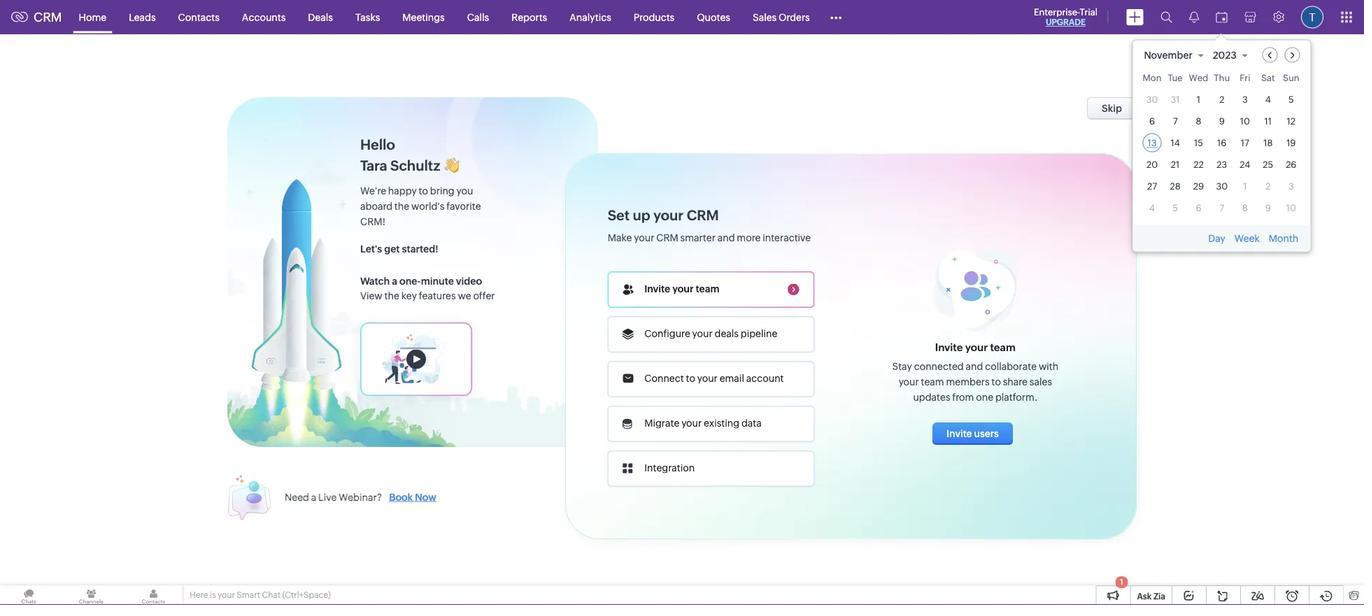 Task type: describe. For each thing, give the bounding box(es) containing it.
0 vertical spatial 1
[[1197, 94, 1201, 105]]

0 vertical spatial 8
[[1196, 116, 1202, 126]]

0 vertical spatial 4
[[1266, 94, 1271, 105]]

mon
[[1143, 72, 1162, 83]]

1 horizontal spatial 3
[[1289, 181, 1294, 191]]

tara
[[360, 158, 387, 174]]

1 vertical spatial crm
[[687, 207, 719, 224]]

accounts link
[[231, 0, 297, 34]]

your right "up"
[[654, 207, 684, 224]]

meetings link
[[391, 0, 456, 34]]

share
[[1003, 376, 1028, 387]]

one
[[976, 392, 994, 403]]

invite inside button
[[947, 428, 972, 439]]

favorite
[[447, 201, 481, 212]]

contacts link
[[167, 0, 231, 34]]

analytics
[[570, 12, 611, 23]]

13
[[1148, 137, 1157, 148]]

meetings
[[403, 12, 445, 23]]

watch
[[360, 276, 390, 287]]

let's
[[360, 244, 382, 255]]

deals link
[[297, 0, 344, 34]]

31
[[1171, 94, 1180, 105]]

create menu element
[[1118, 0, 1152, 34]]

leads link
[[118, 0, 167, 34]]

and inside stay connected and collaborate with your team members to share sales updates from one platform.
[[966, 361, 983, 372]]

monday column header
[[1143, 72, 1162, 87]]

calendar image
[[1216, 12, 1228, 23]]

1 vertical spatial 7
[[1220, 203, 1225, 213]]

deals
[[308, 12, 333, 23]]

we're
[[360, 185, 386, 197]]

0 horizontal spatial and
[[718, 232, 735, 244]]

get
[[384, 244, 400, 255]]

fri
[[1240, 72, 1251, 83]]

15
[[1194, 137, 1204, 148]]

make
[[608, 232, 632, 244]]

hello
[[360, 137, 395, 153]]

day link
[[1207, 233, 1227, 244]]

Other Modules field
[[821, 6, 851, 28]]

20
[[1147, 159, 1158, 170]]

signals image
[[1190, 11, 1199, 23]]

with
[[1039, 361, 1059, 372]]

trial
[[1080, 7, 1098, 17]]

a for live
[[311, 492, 316, 503]]

contacts
[[178, 12, 220, 23]]

to inside we're happy to bring you aboard the world's favorite crm!
[[419, 185, 428, 197]]

sunday column header
[[1282, 72, 1301, 87]]

0 vertical spatial 6
[[1150, 116, 1155, 126]]

quotes link
[[686, 0, 742, 34]]

create menu image
[[1127, 9, 1144, 26]]

1 vertical spatial 1
[[1244, 181, 1247, 191]]

21
[[1171, 159, 1180, 170]]

thu
[[1214, 72, 1230, 83]]

existing
[[704, 417, 740, 429]]

book
[[389, 492, 413, 503]]

chats image
[[0, 586, 58, 605]]

tasks link
[[344, 0, 391, 34]]

day
[[1209, 233, 1226, 244]]

updates
[[913, 392, 951, 403]]

saturday column header
[[1259, 72, 1278, 87]]

here is your smart chat (ctrl+space)
[[190, 591, 331, 600]]

your down "up"
[[634, 232, 655, 244]]

search element
[[1152, 0, 1181, 34]]

friday column header
[[1236, 72, 1255, 87]]

0 horizontal spatial 7
[[1173, 116, 1178, 126]]

offer
[[473, 290, 495, 302]]

upgrade
[[1046, 17, 1086, 27]]

ask
[[1137, 592, 1152, 601]]

search image
[[1161, 11, 1173, 23]]

home
[[79, 12, 106, 23]]

0 vertical spatial 10
[[1240, 116, 1250, 126]]

sun
[[1283, 72, 1300, 83]]

your inside stay connected and collaborate with your team members to share sales updates from one platform.
[[899, 376, 919, 387]]

0 horizontal spatial 1
[[1120, 578, 1124, 587]]

zia
[[1154, 592, 1166, 601]]

month link
[[1268, 233, 1300, 244]]

17
[[1241, 137, 1250, 148]]

configure
[[645, 328, 690, 339]]

row containing 13
[[1143, 133, 1301, 152]]

stay connected and collaborate with your team members to share sales updates from one platform.
[[892, 361, 1059, 403]]

migrate
[[645, 417, 680, 429]]

your left email
[[697, 373, 718, 384]]

November field
[[1144, 47, 1211, 63]]

wednesday column header
[[1189, 72, 1209, 87]]

24
[[1240, 159, 1251, 170]]

12
[[1287, 116, 1296, 126]]

row containing 27
[[1143, 177, 1301, 196]]

world's
[[411, 201, 445, 212]]

configure your deals pipeline
[[645, 328, 778, 339]]

crm link
[[11, 10, 62, 24]]

sales orders link
[[742, 0, 821, 34]]

your right the migrate
[[682, 417, 702, 429]]

sales
[[1030, 376, 1052, 387]]

reports link
[[500, 0, 559, 34]]

skip
[[1102, 103, 1122, 114]]

set
[[608, 207, 630, 224]]

bring
[[430, 185, 455, 197]]

18
[[1264, 137, 1273, 148]]

leads
[[129, 12, 156, 23]]

0 horizontal spatial crm
[[34, 10, 62, 24]]

set up your crm
[[608, 207, 719, 224]]

home link
[[68, 0, 118, 34]]

email
[[720, 373, 744, 384]]

a for one-
[[392, 276, 397, 287]]

view
[[360, 290, 383, 302]]

video
[[456, 276, 482, 287]]



Task type: locate. For each thing, give the bounding box(es) containing it.
invite users button
[[933, 422, 1013, 445]]

5 down sunday column header
[[1289, 94, 1294, 105]]

7 row from the top
[[1143, 198, 1301, 217]]

account
[[746, 373, 784, 384]]

ask zia
[[1137, 592, 1166, 601]]

enterprise-
[[1034, 7, 1080, 17]]

november
[[1144, 49, 1193, 61]]

crm!
[[360, 216, 386, 227]]

your up stay connected and collaborate with your team members to share sales updates from one platform.
[[965, 341, 988, 353]]

1
[[1197, 94, 1201, 105], [1244, 181, 1247, 191], [1120, 578, 1124, 587]]

7 up 14
[[1173, 116, 1178, 126]]

users
[[974, 428, 999, 439]]

2 horizontal spatial to
[[992, 376, 1001, 387]]

month
[[1269, 233, 1299, 244]]

6 down 29
[[1196, 203, 1202, 213]]

1 horizontal spatial crm
[[656, 232, 679, 244]]

1 horizontal spatial a
[[392, 276, 397, 287]]

23
[[1217, 159, 1228, 170]]

1 horizontal spatial 6
[[1196, 203, 1202, 213]]

tasks
[[355, 12, 380, 23]]

a inside watch a one-minute video view the key features we offer
[[392, 276, 397, 287]]

6 up 13
[[1150, 116, 1155, 126]]

invite
[[645, 283, 670, 294], [935, 341, 963, 353], [947, 428, 972, 439]]

team
[[696, 283, 720, 294], [990, 341, 1016, 353], [921, 376, 944, 387]]

crm left home link
[[34, 10, 62, 24]]

10
[[1240, 116, 1250, 126], [1287, 203, 1297, 213]]

row containing 20
[[1143, 155, 1301, 174]]

sat
[[1262, 72, 1275, 83]]

1 vertical spatial team
[[990, 341, 1016, 353]]

1 row from the top
[[1143, 72, 1301, 87]]

to up world's
[[419, 185, 428, 197]]

1 horizontal spatial 10
[[1287, 203, 1297, 213]]

2 horizontal spatial 1
[[1244, 181, 1247, 191]]

3 down friday column header
[[1243, 94, 1248, 105]]

the for world's
[[395, 201, 409, 212]]

0 horizontal spatial 10
[[1240, 116, 1250, 126]]

8 up 15
[[1196, 116, 1202, 126]]

2 down '25'
[[1266, 181, 1271, 191]]

30
[[1147, 94, 1158, 105], [1216, 181, 1228, 191]]

smart
[[237, 591, 260, 600]]

the inside we're happy to bring you aboard the world's favorite crm!
[[395, 201, 409, 212]]

calls
[[467, 12, 489, 23]]

2 vertical spatial invite
[[947, 428, 972, 439]]

reports
[[512, 12, 547, 23]]

and up members at the bottom right of page
[[966, 361, 983, 372]]

analytics link
[[559, 0, 623, 34]]

accounts
[[242, 12, 286, 23]]

1 vertical spatial 4
[[1150, 203, 1155, 213]]

0 vertical spatial 3
[[1243, 94, 1248, 105]]

1 vertical spatial 30
[[1216, 181, 1228, 191]]

connect to your email account
[[645, 373, 784, 384]]

1 vertical spatial 9
[[1266, 203, 1271, 213]]

started!
[[402, 244, 439, 255]]

platform.
[[996, 392, 1038, 403]]

wed
[[1189, 72, 1209, 83]]

to right the connect
[[686, 373, 695, 384]]

2 vertical spatial team
[[921, 376, 944, 387]]

your right is
[[218, 591, 235, 600]]

3
[[1243, 94, 1248, 105], [1289, 181, 1294, 191]]

5 row from the top
[[1143, 155, 1301, 174]]

we're happy to bring you aboard the world's favorite crm!
[[360, 185, 481, 227]]

0 vertical spatial invite your team
[[645, 283, 720, 294]]

interactive
[[763, 232, 811, 244]]

3 row from the top
[[1143, 112, 1301, 130]]

invite users
[[947, 428, 999, 439]]

4 down saturday column header
[[1266, 94, 1271, 105]]

and left more
[[718, 232, 735, 244]]

tuesday column header
[[1166, 72, 1185, 87]]

6
[[1150, 116, 1155, 126], [1196, 203, 1202, 213]]

9 up 16
[[1219, 116, 1225, 126]]

team up the updates
[[921, 376, 944, 387]]

0 vertical spatial invite
[[645, 283, 670, 294]]

hello tara schultz
[[360, 137, 440, 174]]

we
[[458, 290, 471, 302]]

2023 field
[[1213, 47, 1255, 63]]

aboard
[[360, 201, 393, 212]]

your left deals
[[692, 328, 713, 339]]

products link
[[623, 0, 686, 34]]

make your crm smarter and more interactive
[[608, 232, 811, 244]]

1 vertical spatial 5
[[1173, 203, 1178, 213]]

collaborate
[[985, 361, 1037, 372]]

week
[[1235, 233, 1260, 244]]

up
[[633, 207, 650, 224]]

book now link
[[382, 492, 437, 503]]

1 horizontal spatial 2
[[1266, 181, 1271, 191]]

4 down 27
[[1150, 203, 1155, 213]]

invite up configure
[[645, 283, 670, 294]]

0 vertical spatial and
[[718, 232, 735, 244]]

invite left users
[[947, 428, 972, 439]]

1 horizontal spatial 1
[[1197, 94, 1201, 105]]

one-
[[400, 276, 421, 287]]

8
[[1196, 116, 1202, 126], [1243, 203, 1248, 213]]

your up configure
[[673, 283, 694, 294]]

26
[[1286, 159, 1297, 170]]

row containing 30
[[1143, 90, 1301, 109]]

mon tue wed thu
[[1143, 72, 1230, 83]]

2 row from the top
[[1143, 90, 1301, 109]]

invite your team up stay connected and collaborate with your team members to share sales updates from one platform.
[[935, 341, 1016, 353]]

connect
[[645, 373, 684, 384]]

crm down set up your crm
[[656, 232, 679, 244]]

10 up 17
[[1240, 116, 1250, 126]]

your down 'stay'
[[899, 376, 919, 387]]

team inside stay connected and collaborate with your team members to share sales updates from one platform.
[[921, 376, 944, 387]]

10 up month link
[[1287, 203, 1297, 213]]

tue
[[1168, 72, 1183, 83]]

grid
[[1133, 70, 1311, 226]]

members
[[946, 376, 990, 387]]

30 down the monday column header
[[1147, 94, 1158, 105]]

sales orders
[[753, 12, 810, 23]]

0 horizontal spatial 2
[[1220, 94, 1225, 105]]

1 vertical spatial 2
[[1266, 181, 1271, 191]]

8 up week at top right
[[1243, 203, 1248, 213]]

2 horizontal spatial team
[[990, 341, 1016, 353]]

0 horizontal spatial 4
[[1150, 203, 1155, 213]]

contacts image
[[125, 586, 182, 605]]

9 up month link
[[1266, 203, 1271, 213]]

0 horizontal spatial 30
[[1147, 94, 1158, 105]]

4 row from the top
[[1143, 133, 1301, 152]]

1 vertical spatial the
[[385, 290, 399, 302]]

1 vertical spatial 3
[[1289, 181, 1294, 191]]

4
[[1266, 94, 1271, 105], [1150, 203, 1155, 213]]

team up collaborate
[[990, 341, 1016, 353]]

1 vertical spatial 8
[[1243, 203, 1248, 213]]

1 horizontal spatial 30
[[1216, 181, 1228, 191]]

let's get started!
[[360, 244, 439, 255]]

1 vertical spatial a
[[311, 492, 316, 503]]

1 horizontal spatial and
[[966, 361, 983, 372]]

27
[[1148, 181, 1157, 191]]

0 vertical spatial crm
[[34, 10, 62, 24]]

1 horizontal spatial 4
[[1266, 94, 1271, 105]]

schultz
[[390, 158, 440, 174]]

0 vertical spatial a
[[392, 276, 397, 287]]

0 vertical spatial 9
[[1219, 116, 1225, 126]]

2 vertical spatial 1
[[1120, 578, 1124, 587]]

the left key
[[385, 290, 399, 302]]

week link
[[1233, 233, 1262, 244]]

3 down 26
[[1289, 181, 1294, 191]]

30 down 23
[[1216, 181, 1228, 191]]

the down happy
[[395, 201, 409, 212]]

you
[[457, 185, 473, 197]]

0 horizontal spatial 8
[[1196, 116, 1202, 126]]

and
[[718, 232, 735, 244], [966, 361, 983, 372]]

1 horizontal spatial 5
[[1289, 94, 1294, 105]]

pipeline
[[741, 328, 778, 339]]

deals
[[715, 328, 739, 339]]

2 vertical spatial crm
[[656, 232, 679, 244]]

crm up the smarter
[[687, 207, 719, 224]]

the inside watch a one-minute video view the key features we offer
[[385, 290, 399, 302]]

28
[[1170, 181, 1181, 191]]

channels image
[[62, 586, 120, 605]]

row containing 4
[[1143, 198, 1301, 217]]

1 horizontal spatial team
[[921, 376, 944, 387]]

sales
[[753, 12, 777, 23]]

6 row from the top
[[1143, 177, 1301, 196]]

2023
[[1213, 49, 1237, 61]]

1 horizontal spatial to
[[686, 373, 695, 384]]

to
[[419, 185, 428, 197], [686, 373, 695, 384], [992, 376, 1001, 387]]

invite your team
[[645, 283, 720, 294], [935, 341, 1016, 353]]

a left one-
[[392, 276, 397, 287]]

row containing 6
[[1143, 112, 1301, 130]]

2 down thursday column header
[[1220, 94, 1225, 105]]

need a live webinar? book now
[[285, 492, 437, 503]]

0 vertical spatial team
[[696, 283, 720, 294]]

1 horizontal spatial 8
[[1243, 203, 1248, 213]]

webinar?
[[339, 492, 382, 503]]

need
[[285, 492, 309, 503]]

0 horizontal spatial 5
[[1173, 203, 1178, 213]]

7 up day
[[1220, 203, 1225, 213]]

25
[[1263, 159, 1274, 170]]

profile image
[[1301, 6, 1324, 28]]

1 vertical spatial and
[[966, 361, 983, 372]]

quotes
[[697, 12, 730, 23]]

0 horizontal spatial team
[[696, 283, 720, 294]]

1 horizontal spatial invite your team
[[935, 341, 1016, 353]]

2 horizontal spatial crm
[[687, 207, 719, 224]]

0 vertical spatial 2
[[1220, 94, 1225, 105]]

1 vertical spatial invite your team
[[935, 341, 1016, 353]]

0 horizontal spatial to
[[419, 185, 428, 197]]

smarter
[[681, 232, 716, 244]]

a
[[392, 276, 397, 287], [311, 492, 316, 503]]

0 horizontal spatial 6
[[1150, 116, 1155, 126]]

1 horizontal spatial 9
[[1266, 203, 1271, 213]]

0 horizontal spatial 9
[[1219, 116, 1225, 126]]

0 vertical spatial 5
[[1289, 94, 1294, 105]]

row containing mon
[[1143, 72, 1301, 87]]

0 vertical spatial 7
[[1173, 116, 1178, 126]]

1 horizontal spatial 7
[[1220, 203, 1225, 213]]

team up configure your deals pipeline
[[696, 283, 720, 294]]

profile element
[[1293, 0, 1332, 34]]

is
[[210, 591, 216, 600]]

calls link
[[456, 0, 500, 34]]

invite your team up configure
[[645, 283, 720, 294]]

a left live
[[311, 492, 316, 503]]

signals element
[[1181, 0, 1208, 34]]

5
[[1289, 94, 1294, 105], [1173, 203, 1178, 213]]

row
[[1143, 72, 1301, 87], [1143, 90, 1301, 109], [1143, 112, 1301, 130], [1143, 133, 1301, 152], [1143, 155, 1301, 174], [1143, 177, 1301, 196], [1143, 198, 1301, 217]]

1 vertical spatial 10
[[1287, 203, 1297, 213]]

grid containing mon
[[1133, 70, 1311, 226]]

5 down the 28
[[1173, 203, 1178, 213]]

0 horizontal spatial 3
[[1243, 94, 1248, 105]]

to inside stay connected and collaborate with your team members to share sales updates from one platform.
[[992, 376, 1001, 387]]

9
[[1219, 116, 1225, 126], [1266, 203, 1271, 213]]

thursday column header
[[1213, 72, 1232, 87]]

0 horizontal spatial a
[[311, 492, 316, 503]]

the
[[395, 201, 409, 212], [385, 290, 399, 302]]

0 horizontal spatial invite your team
[[645, 283, 720, 294]]

0 vertical spatial 30
[[1147, 94, 1158, 105]]

1 vertical spatial invite
[[935, 341, 963, 353]]

features
[[419, 290, 456, 302]]

to left share
[[992, 376, 1001, 387]]

0 vertical spatial the
[[395, 201, 409, 212]]

1 vertical spatial 6
[[1196, 203, 1202, 213]]

invite up connected
[[935, 341, 963, 353]]

the for key
[[385, 290, 399, 302]]

from
[[953, 392, 974, 403]]



Task type: vqa. For each thing, say whether or not it's contained in the screenshot.


